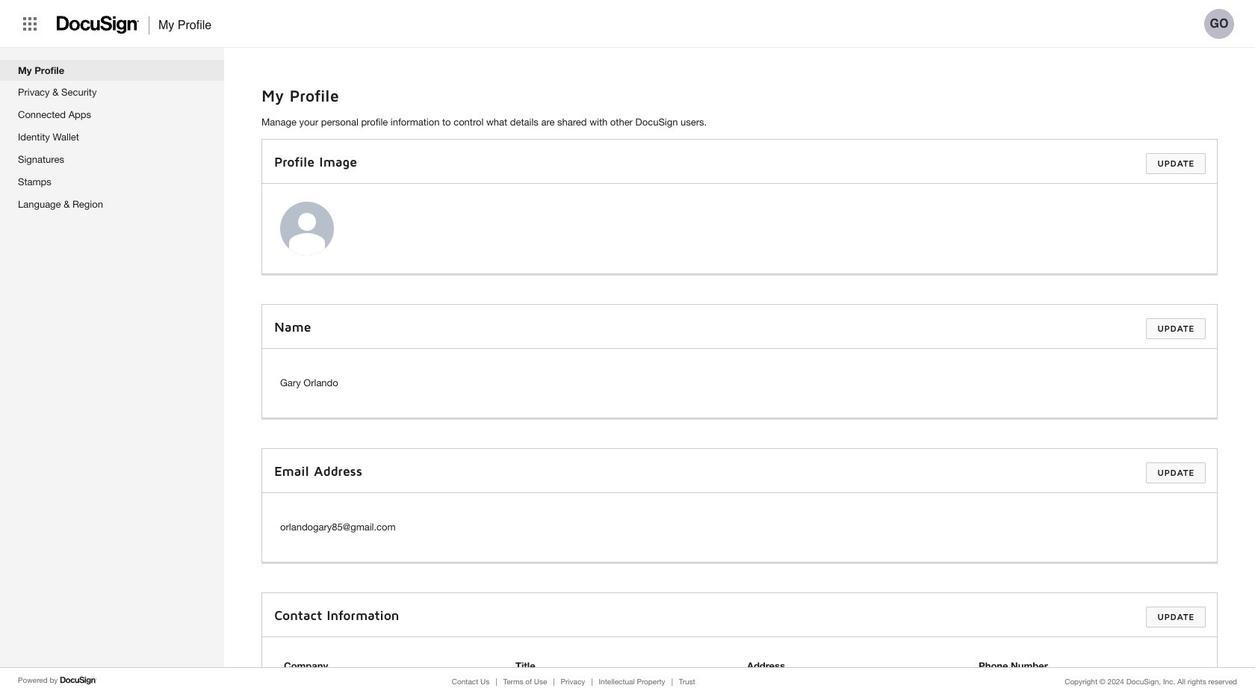 Task type: locate. For each thing, give the bounding box(es) containing it.
1 vertical spatial docusign image
[[60, 675, 97, 687]]

0 vertical spatial docusign image
[[57, 11, 140, 39]]

docusign image
[[57, 11, 140, 39], [60, 675, 97, 687]]



Task type: vqa. For each thing, say whether or not it's contained in the screenshot.
the bottom DocuSign image
yes



Task type: describe. For each thing, give the bounding box(es) containing it.
default profile image image
[[280, 202, 334, 256]]

default profile image element
[[280, 202, 334, 256]]



